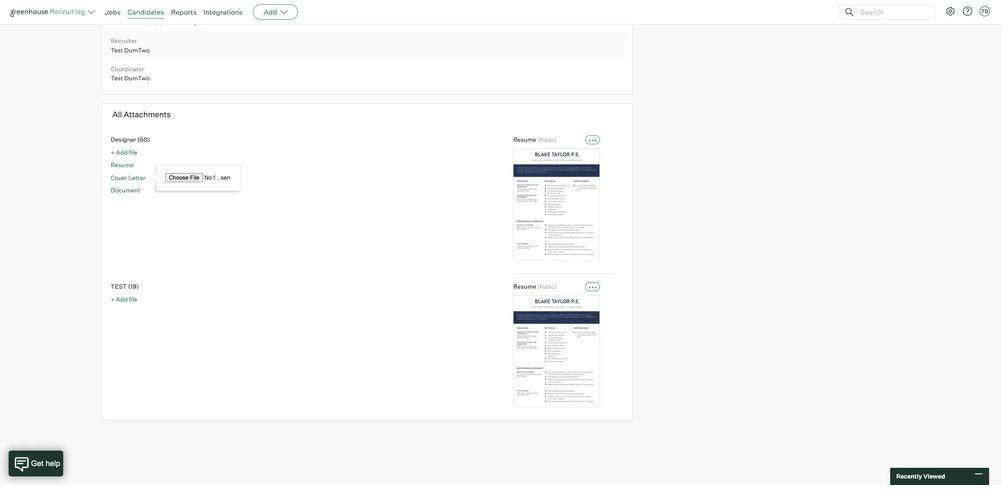 Task type: vqa. For each thing, say whether or not it's contained in the screenshot.
first "Jul" from the right
no



Task type: describe. For each thing, give the bounding box(es) containing it.
jobs
[[105, 8, 121, 16]]

cover letter link
[[111, 174, 146, 181]]

reports link
[[171, 8, 197, 16]]

(test
[[159, 18, 174, 25]]

reports
[[171, 8, 197, 16]]

2 vertical spatial add
[[116, 296, 128, 303]]

resume (public) for (19)
[[513, 283, 556, 290]]

(public) for designer (50)
[[538, 137, 556, 143]]

(19)
[[128, 283, 139, 290]]

+ add file for first + add file link from the top
[[111, 149, 137, 156]]

cover
[[111, 174, 127, 181]]

all
[[112, 110, 122, 119]]

jobs link
[[105, 8, 121, 16]]

test (19)
[[111, 283, 139, 290]]

test for coordinator test dumtwo
[[111, 75, 123, 82]]

designer
[[111, 136, 136, 143]]

recently
[[897, 473, 922, 481]]

letter
[[128, 174, 146, 181]]

test for recruiter test dumtwo
[[111, 46, 123, 54]]

source
[[111, 9, 131, 16]]

resume link
[[111, 161, 134, 169]]

td button
[[980, 6, 990, 16]]

2 file from the top
[[129, 296, 137, 303]]

attachments
[[124, 110, 171, 119]]

source club blasts (uni) (test dummy)
[[111, 9, 201, 25]]

test
[[111, 283, 127, 290]]

td
[[982, 8, 989, 14]]

coordinator
[[111, 65, 144, 73]]

1 vertical spatial add
[[116, 149, 128, 156]]

integrations
[[204, 8, 243, 16]]

recently viewed
[[897, 473, 945, 481]]

resume (public) for (50)
[[513, 136, 556, 143]]

2 + from the top
[[111, 296, 115, 303]]

candidates
[[128, 8, 164, 16]]



Task type: locate. For each thing, give the bounding box(es) containing it.
resume for (50)
[[513, 136, 536, 143]]

0 vertical spatial dumtwo
[[124, 46, 150, 54]]

recruiter
[[111, 37, 137, 44]]

1 + add file from the top
[[111, 149, 137, 156]]

1 vertical spatial resume (public)
[[513, 283, 556, 290]]

(public)
[[538, 137, 556, 143], [538, 284, 556, 290]]

configure image
[[946, 6, 956, 16]]

+ add file link
[[111, 149, 137, 156], [111, 296, 137, 303]]

add button
[[253, 4, 298, 20]]

recruiter test dumtwo
[[111, 37, 150, 54]]

integrations link
[[204, 8, 243, 16]]

2 (public) from the top
[[538, 284, 556, 290]]

+ add file link down the designer
[[111, 149, 137, 156]]

dumtwo down recruiter
[[124, 46, 150, 54]]

add
[[264, 8, 277, 16], [116, 149, 128, 156], [116, 296, 128, 303]]

1 vertical spatial test
[[111, 75, 123, 82]]

1 vertical spatial file
[[129, 296, 137, 303]]

dummy)
[[175, 18, 200, 25]]

+
[[111, 149, 115, 156], [111, 296, 115, 303]]

1 test from the top
[[111, 46, 123, 54]]

+ up resume link
[[111, 149, 115, 156]]

test down recruiter
[[111, 46, 123, 54]]

designer (50)
[[111, 136, 150, 143]]

+ add file down test (19)
[[111, 296, 137, 303]]

2 + add file link from the top
[[111, 296, 137, 303]]

file down designer (50)
[[129, 149, 137, 156]]

td button
[[978, 4, 992, 18]]

all attachments
[[112, 110, 171, 119]]

test inside recruiter test dumtwo
[[111, 46, 123, 54]]

1 vertical spatial + add file
[[111, 296, 137, 303]]

club
[[111, 18, 124, 25]]

candidates link
[[128, 8, 164, 16]]

test inside coordinator test dumtwo
[[111, 75, 123, 82]]

resume (public)
[[513, 136, 556, 143], [513, 283, 556, 290]]

+ down test
[[111, 296, 115, 303]]

0 vertical spatial resume
[[513, 136, 536, 143]]

dumtwo inside coordinator test dumtwo
[[124, 75, 150, 82]]

1 vertical spatial dumtwo
[[124, 75, 150, 82]]

+ add file for first + add file link from the bottom
[[111, 296, 137, 303]]

(public) for test (19)
[[538, 284, 556, 290]]

2 test from the top
[[111, 75, 123, 82]]

file
[[129, 149, 137, 156], [129, 296, 137, 303]]

coordinator test dumtwo
[[111, 65, 150, 82]]

document link
[[111, 187, 140, 194]]

dumtwo for coordinator
[[124, 75, 150, 82]]

1 + from the top
[[111, 149, 115, 156]]

2 resume (public) from the top
[[513, 283, 556, 290]]

1 dumtwo from the top
[[124, 46, 150, 54]]

viewed
[[924, 473, 945, 481]]

0 vertical spatial test
[[111, 46, 123, 54]]

0 vertical spatial (public)
[[538, 137, 556, 143]]

None file field
[[165, 173, 232, 182]]

file down the (19)
[[129, 296, 137, 303]]

+ add file down the designer
[[111, 149, 137, 156]]

0 vertical spatial +
[[111, 149, 115, 156]]

+ add file
[[111, 149, 137, 156], [111, 296, 137, 303]]

(uni)
[[144, 18, 158, 25]]

(50)
[[138, 136, 150, 143]]

1 resume (public) from the top
[[513, 136, 556, 143]]

dumtwo inside recruiter test dumtwo
[[124, 46, 150, 54]]

test down coordinator
[[111, 75, 123, 82]]

0 vertical spatial add
[[264, 8, 277, 16]]

dumtwo for recruiter
[[124, 46, 150, 54]]

document
[[111, 187, 140, 194]]

add inside popup button
[[264, 8, 277, 16]]

test
[[111, 46, 123, 54], [111, 75, 123, 82]]

1 vertical spatial + add file link
[[111, 296, 137, 303]]

1 + add file link from the top
[[111, 149, 137, 156]]

0 vertical spatial resume (public)
[[513, 136, 556, 143]]

0 vertical spatial file
[[129, 149, 137, 156]]

1 file from the top
[[129, 149, 137, 156]]

dumtwo down coordinator
[[124, 75, 150, 82]]

2 vertical spatial resume
[[513, 283, 536, 290]]

greenhouse recruiting image
[[10, 7, 88, 17]]

dumtwo
[[124, 46, 150, 54], [124, 75, 150, 82]]

1 vertical spatial (public)
[[538, 284, 556, 290]]

2 + add file from the top
[[111, 296, 137, 303]]

Search text field
[[858, 6, 928, 18]]

0 vertical spatial + add file link
[[111, 149, 137, 156]]

resume for (19)
[[513, 283, 536, 290]]

blasts
[[125, 18, 142, 25]]

1 (public) from the top
[[538, 137, 556, 143]]

resume
[[513, 136, 536, 143], [111, 161, 134, 169], [513, 283, 536, 290]]

+ add file link down test (19)
[[111, 296, 137, 303]]

0 vertical spatial + add file
[[111, 149, 137, 156]]

1 vertical spatial +
[[111, 296, 115, 303]]

2 dumtwo from the top
[[124, 75, 150, 82]]

cover letter
[[111, 174, 146, 181]]

1 vertical spatial resume
[[111, 161, 134, 169]]



